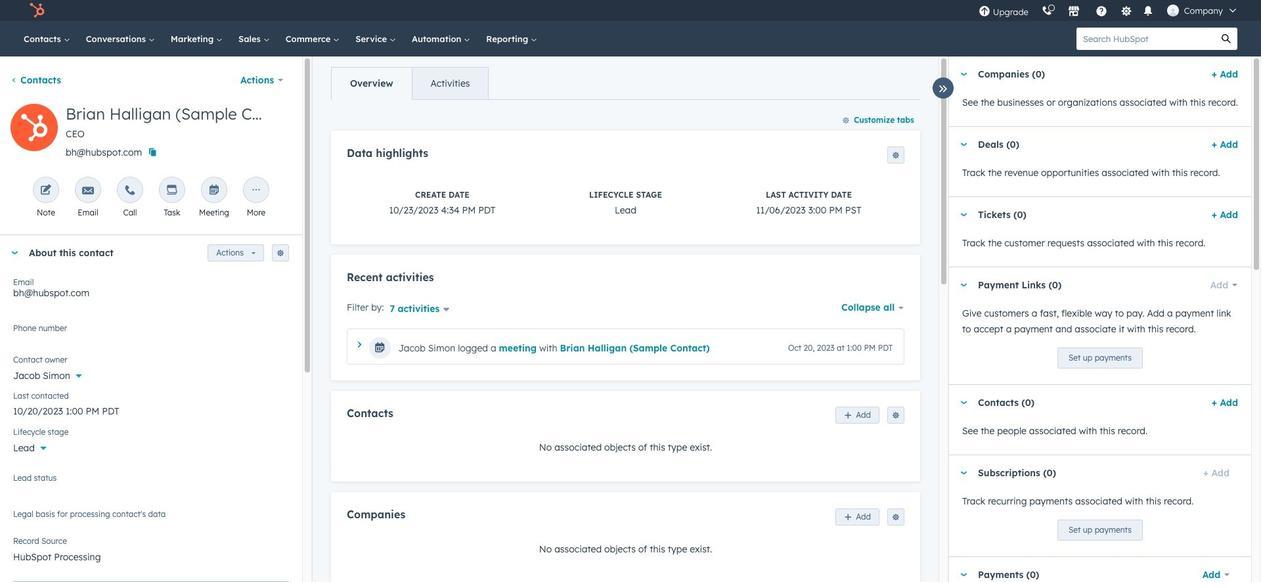 Task type: describe. For each thing, give the bounding box(es) containing it.
manage card settings image
[[277, 250, 285, 258]]

2 vertical spatial caret image
[[960, 573, 968, 577]]

task image
[[166, 185, 178, 197]]

1 vertical spatial caret image
[[358, 342, 361, 348]]

marketplaces image
[[1068, 6, 1080, 18]]

Search HubSpot search field
[[1077, 28, 1216, 50]]

more image
[[250, 185, 262, 197]]

note image
[[40, 185, 52, 197]]



Task type: vqa. For each thing, say whether or not it's contained in the screenshot.
Note Icon
yes



Task type: locate. For each thing, give the bounding box(es) containing it.
caret image
[[960, 143, 968, 146], [358, 342, 361, 348], [960, 573, 968, 577]]

menu
[[972, 0, 1246, 21]]

meeting image
[[208, 185, 220, 197]]

email image
[[82, 185, 94, 197]]

0 vertical spatial caret image
[[960, 143, 968, 146]]

call image
[[124, 185, 136, 197]]

navigation
[[331, 67, 489, 100]]

None text field
[[13, 321, 289, 348]]

alert
[[13, 582, 289, 582]]

jacob simon image
[[1168, 5, 1179, 16]]

caret image
[[960, 73, 968, 76], [960, 213, 968, 217], [11, 251, 18, 255], [960, 284, 968, 287], [960, 401, 968, 404], [960, 472, 968, 475]]

-- text field
[[13, 399, 289, 420]]



